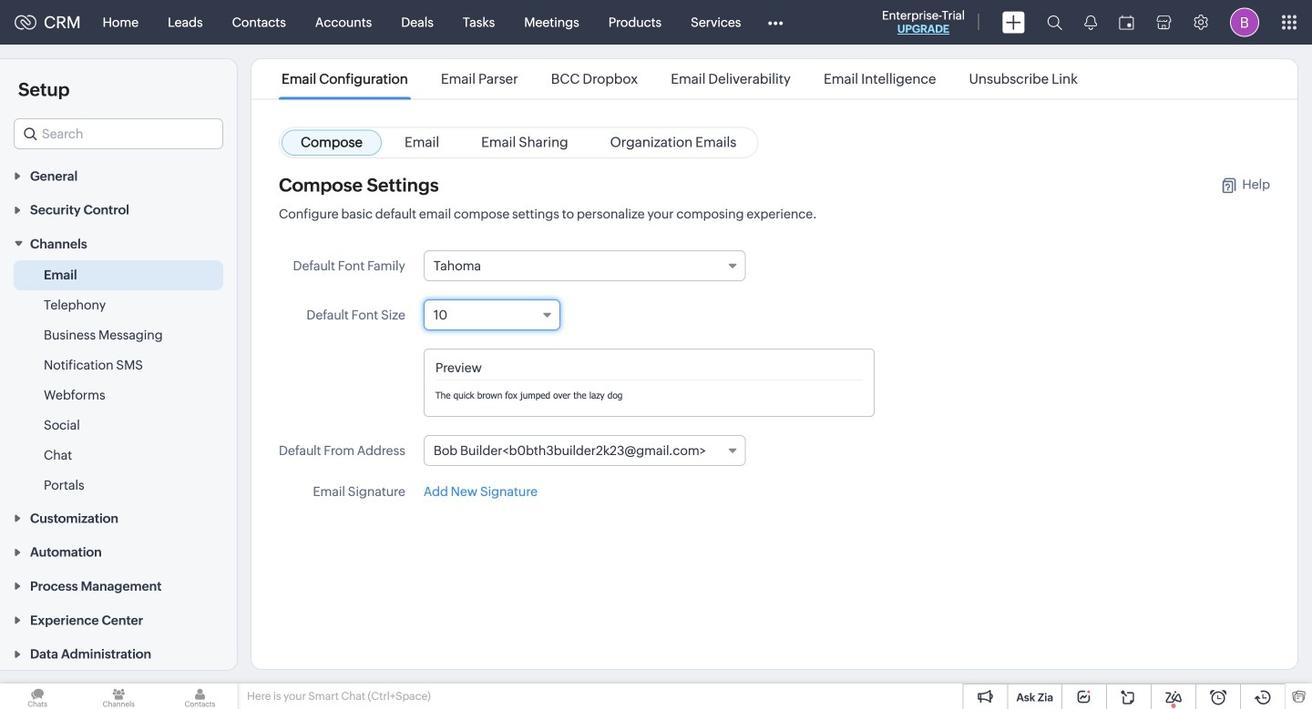 Task type: locate. For each thing, give the bounding box(es) containing it.
search element
[[1036, 0, 1073, 45]]

create menu element
[[991, 0, 1036, 44]]

Search text field
[[15, 119, 222, 149]]

None field
[[14, 118, 223, 149], [424, 251, 746, 282], [424, 300, 560, 331], [424, 436, 746, 467], [424, 251, 746, 282], [424, 300, 560, 331], [424, 436, 746, 467]]

region
[[0, 261, 237, 501]]

search image
[[1047, 15, 1063, 30]]

calendar image
[[1119, 15, 1135, 30]]

create menu image
[[1002, 11, 1025, 33]]

list
[[265, 59, 1094, 99]]



Task type: describe. For each thing, give the bounding box(es) containing it.
chats image
[[0, 684, 75, 710]]

contacts image
[[163, 684, 237, 710]]

profile image
[[1230, 8, 1259, 37]]

none field search
[[14, 118, 223, 149]]

logo image
[[15, 15, 36, 30]]

profile element
[[1219, 0, 1270, 44]]

signals image
[[1084, 15, 1097, 30]]

signals element
[[1073, 0, 1108, 45]]

channels image
[[81, 684, 156, 710]]

Other Modules field
[[756, 8, 795, 37]]



Task type: vqa. For each thing, say whether or not it's contained in the screenshot.
logo in the left of the page
yes



